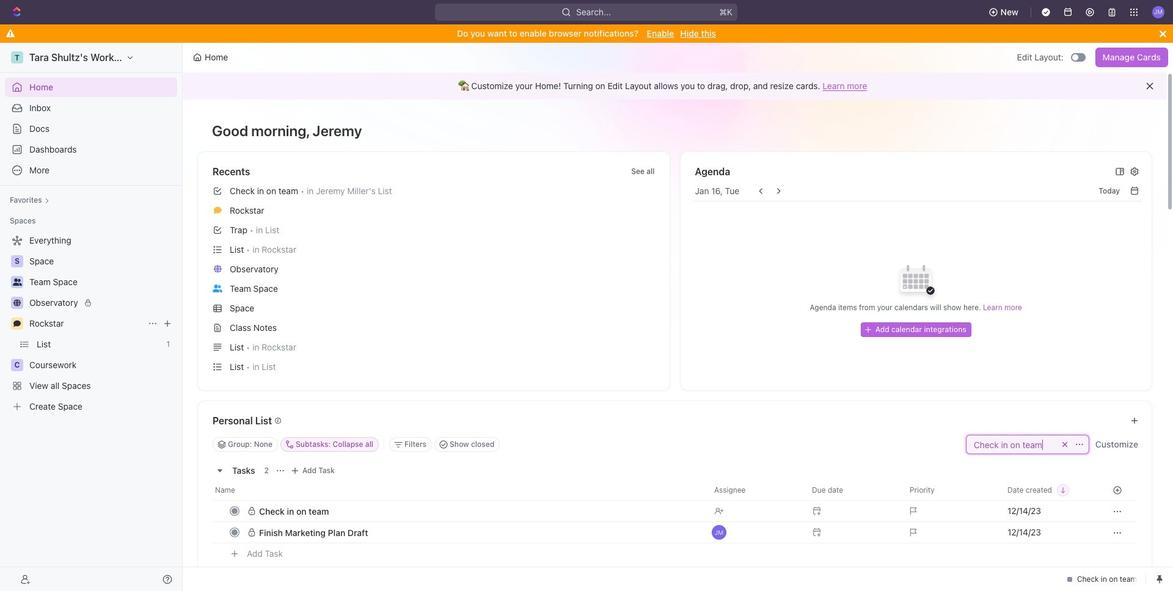 Task type: vqa. For each thing, say whether or not it's contained in the screenshot.
globe image
yes



Task type: describe. For each thing, give the bounding box(es) containing it.
0 horizontal spatial comment image
[[13, 320, 21, 328]]

sidebar navigation
[[0, 43, 185, 592]]

user group image inside sidebar navigation
[[13, 279, 22, 286]]

globe image
[[214, 265, 221, 273]]



Task type: locate. For each thing, give the bounding box(es) containing it.
user group image up globe image
[[13, 279, 22, 286]]

coursework, , element
[[11, 359, 23, 372]]

tara shultz's workspace, , element
[[11, 51, 23, 64]]

space, , element
[[11, 255, 23, 268]]

comment image
[[214, 206, 221, 214], [13, 320, 21, 328]]

tree
[[5, 231, 177, 417]]

tree inside sidebar navigation
[[5, 231, 177, 417]]

0 horizontal spatial user group image
[[13, 279, 22, 286]]

comment image down globe image
[[13, 320, 21, 328]]

user group image down globe icon
[[213, 285, 222, 292]]

globe image
[[13, 299, 21, 307]]

comment image up globe icon
[[214, 206, 221, 214]]

user group image
[[13, 279, 22, 286], [213, 285, 222, 292]]

1 horizontal spatial comment image
[[214, 206, 221, 214]]

0 vertical spatial comment image
[[214, 206, 221, 214]]

Search tasks... text field
[[967, 436, 1089, 454]]

1 horizontal spatial user group image
[[213, 285, 222, 292]]

alert
[[183, 73, 1167, 100]]

1 vertical spatial comment image
[[13, 320, 21, 328]]



